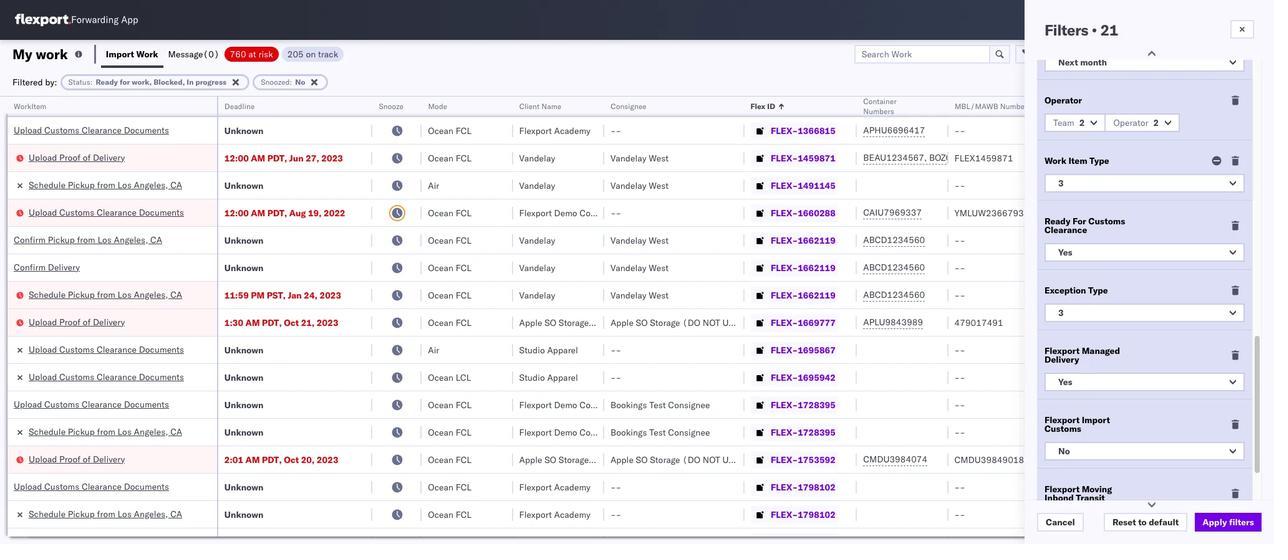 Task type: vqa. For each thing, say whether or not it's contained in the screenshot.
3rd Schedule Pickup from Los Angeles, CA LINK from the bottom's Los
yes



Task type: describe. For each thing, give the bounding box(es) containing it.
cancel
[[1046, 517, 1075, 528]]

confirm delivery button
[[14, 261, 80, 275]]

3 gaurav from the top
[[1131, 262, 1159, 274]]

3 resize handle column header from the left
[[407, 97, 422, 545]]

aug
[[289, 207, 306, 219]]

reset
[[1113, 517, 1137, 528]]

operator 2
[[1114, 117, 1159, 129]]

no inside button
[[1059, 446, 1070, 457]]

1 academy from the top
[[554, 125, 591, 136]]

to
[[1139, 517, 1147, 528]]

1695867
[[798, 345, 836, 356]]

clearance inside ready for customs clearance
[[1045, 225, 1088, 236]]

1 horizontal spatial work
[[1045, 155, 1067, 167]]

1 abcd1234560 from the top
[[864, 235, 925, 246]]

5 fcl from the top
[[456, 262, 472, 274]]

205 on track
[[287, 48, 338, 60]]

deadline
[[224, 102, 255, 111]]

flex-1753592
[[771, 455, 836, 466]]

1 ocean from the top
[[428, 125, 454, 136]]

ag
[[1265, 290, 1275, 301]]

client name button
[[513, 99, 592, 112]]

3 for first 3 button
[[1059, 178, 1064, 189]]

ca for fourth schedule pickup from los angeles, ca link from the top of the page
[[170, 509, 182, 520]]

4 schedule pickup from los angeles, ca link from the top
[[29, 508, 182, 521]]

flex1459871
[[955, 153, 1014, 164]]

upload proof of delivery button for 2:01 am pdt, oct 20, 2023
[[29, 453, 125, 467]]

2 demo from the top
[[554, 400, 578, 411]]

am for 1:30 am pdt, oct 21, 2023
[[246, 317, 260, 328]]

moving
[[1082, 484, 1113, 495]]

tcnu1234565
[[995, 152, 1057, 163]]

2 3 button from the top
[[1045, 304, 1245, 323]]

Search Shipments (/) text field
[[1036, 11, 1156, 29]]

work inside button
[[136, 48, 158, 60]]

flex id button
[[745, 99, 845, 112]]

5 west from the top
[[649, 290, 669, 301]]

confirm pickup from los angeles, ca button
[[14, 234, 162, 247]]

at
[[248, 48, 256, 60]]

customs inside ready for customs clearance
[[1089, 216, 1126, 227]]

6 ocean fcl from the top
[[428, 290, 472, 301]]

27,
[[306, 153, 319, 164]]

filters
[[1045, 21, 1089, 39]]

3 flex-1662119 from the top
[[771, 290, 836, 301]]

message
[[168, 48, 203, 60]]

upload proof of delivery for 12:00 am pdt, jun 27, 2023
[[29, 152, 125, 163]]

mode button
[[422, 99, 501, 112]]

schedule for fourth schedule pickup from los angeles, ca link from the top of the page
[[29, 509, 66, 520]]

10 unknown from the top
[[224, 509, 264, 521]]

work,
[[132, 77, 152, 86]]

1 vertical spatial test
[[650, 400, 666, 411]]

1660288
[[798, 207, 836, 219]]

flexport inside flexport moving inbond transit
[[1045, 484, 1080, 495]]

4 fcl from the top
[[456, 235, 472, 246]]

confirm pickup from los angeles, ca
[[14, 234, 162, 246]]

upload proof of delivery link for 2:01 am pdt, oct 20, 2023
[[29, 453, 125, 466]]

2 flexport demo consignee from the top
[[519, 400, 622, 411]]

2 academy from the top
[[554, 482, 591, 493]]

11 flex- from the top
[[771, 400, 798, 411]]

upload proof of delivery link for 12:00 am pdt, jun 27, 2023
[[29, 151, 125, 164]]

jaehyung
[[1131, 290, 1167, 301]]

10 flex- from the top
[[771, 372, 798, 383]]

2 upload proof of delivery from the top
[[29, 317, 125, 328]]

2 unknown from the top
[[224, 180, 264, 191]]

container
[[864, 97, 897, 106]]

pdt, for 21,
[[262, 317, 282, 328]]

1 flex-1662119 from the top
[[771, 235, 836, 246]]

7 ocean fcl from the top
[[428, 317, 472, 328]]

yes button for flexport managed delivery
[[1045, 373, 1245, 392]]

1 flex-1728395 from the top
[[771, 400, 836, 411]]

5 unknown from the top
[[224, 345, 264, 356]]

11:59 pm pst, jan 24, 2023
[[224, 290, 341, 301]]

resize handle column header for mode
[[498, 97, 513, 545]]

flexport. image
[[15, 14, 71, 26]]

of for 12:00 am pdt, jun 27, 2023
[[83, 152, 91, 163]]

omkar
[[1131, 125, 1157, 136]]

pdt, for 20,
[[262, 455, 282, 466]]

4 ocean from the top
[[428, 235, 454, 246]]

oct for 20,
[[284, 455, 299, 466]]

flex-1660288
[[771, 207, 836, 219]]

id
[[768, 102, 776, 111]]

: for status
[[90, 77, 93, 86]]

consignee button
[[605, 99, 733, 112]]

next month
[[1059, 57, 1108, 68]]

1366815
[[798, 125, 836, 136]]

2 upload proof of delivery button from the top
[[29, 316, 125, 330]]

schedule for 3rd schedule pickup from los angeles, ca link from the top of the page
[[29, 426, 66, 438]]

2 flexport academy from the top
[[519, 482, 591, 493]]

schedule for third schedule pickup from los angeles, ca link from the bottom of the page
[[29, 289, 66, 300]]

3 schedule pickup from los angeles, ca from the top
[[29, 426, 182, 438]]

1 vandelay west from the top
[[611, 153, 669, 164]]

ready for customs clearance
[[1045, 216, 1126, 236]]

deadline button
[[218, 99, 360, 112]]

2 proof from the top
[[59, 317, 81, 328]]

flex-1459871
[[771, 153, 836, 164]]

2:01 am pdt, oct 20, 2023
[[224, 455, 339, 466]]

snoozed
[[261, 77, 290, 86]]

19,
[[308, 207, 322, 219]]

3 flexport academy from the top
[[519, 509, 591, 521]]

ca for third schedule pickup from los angeles, ca link from the bottom of the page
[[170, 289, 182, 300]]

forwarding app
[[71, 14, 138, 26]]

am for 2:01 am pdt, oct 20, 2023
[[246, 455, 260, 466]]

my work
[[12, 45, 68, 63]]

5 vandelay west from the top
[[611, 290, 669, 301]]

from for fourth schedule pickup from los angeles, ca link from the top of the page
[[97, 509, 115, 520]]

resize handle column header for client name
[[590, 97, 605, 545]]

1 west from the top
[[649, 153, 669, 164]]

flex
[[751, 102, 766, 111]]

3 flex- from the top
[[771, 180, 798, 191]]

3 1662119 from the top
[[798, 290, 836, 301]]

9 fcl from the top
[[456, 427, 472, 438]]

•
[[1092, 21, 1097, 39]]

in
[[187, 77, 194, 86]]

12:00 am pdt, aug 19, 2022
[[224, 207, 346, 219]]

2 schedule pickup from los angeles, ca link from the top
[[29, 289, 182, 301]]

angeles, for fourth schedule pickup from los angeles, ca link from the top of the page
[[134, 509, 168, 520]]

mode
[[428, 102, 447, 111]]

air for vandelay
[[428, 180, 439, 191]]

forwarding
[[71, 14, 119, 26]]

0 vertical spatial no
[[295, 77, 305, 86]]

2 upload proof of delivery link from the top
[[29, 316, 125, 328]]

1:30
[[224, 317, 243, 328]]

7 ocean from the top
[[428, 317, 454, 328]]

yes for ready for customs clearance
[[1059, 247, 1073, 258]]

savant
[[1159, 125, 1186, 136]]

workitem button
[[7, 99, 204, 112]]

1 vertical spatial type
[[1089, 285, 1108, 296]]

delivery for upload proof of delivery button associated with 2:01 am pdt, oct 20, 2023
[[93, 454, 125, 465]]

flexport import customs
[[1045, 415, 1111, 435]]

1 ocean fcl from the top
[[428, 125, 472, 136]]

2 gaurav from the top
[[1131, 235, 1159, 246]]

9 flex- from the top
[[771, 345, 798, 356]]

2 flex-1798102 from the top
[[771, 509, 836, 521]]

2022
[[324, 207, 346, 219]]

studio apparel for air
[[519, 345, 578, 356]]

4 west from the top
[[649, 262, 669, 274]]

1 jawla from the top
[[1161, 180, 1182, 191]]

lcl
[[456, 372, 471, 383]]

1 1728395 from the top
[[798, 400, 836, 411]]

10 fcl from the top
[[456, 455, 472, 466]]

12:00 for 12:00 am pdt, aug 19, 2022
[[224, 207, 249, 219]]

8 ocean fcl from the top
[[428, 400, 472, 411]]

20,
[[301, 455, 315, 466]]

3 fcl from the top
[[456, 207, 472, 219]]

2 vertical spatial test
[[650, 427, 666, 438]]

of for 2:01 am pdt, oct 20, 2023
[[83, 454, 91, 465]]

10 ocean fcl from the top
[[428, 455, 472, 466]]

1 flexport academy from the top
[[519, 125, 591, 136]]

1 flex- from the top
[[771, 125, 798, 136]]

filtered
[[12, 76, 43, 88]]

resize handle column header for flex id
[[842, 97, 857, 545]]

10 resize handle column header from the left
[[1201, 97, 1216, 545]]

ocean lcl
[[428, 372, 471, 383]]

message (0)
[[168, 48, 219, 60]]

for
[[120, 77, 130, 86]]

2 1728395 from the top
[[798, 427, 836, 438]]

12 fcl from the top
[[456, 509, 472, 521]]

9 unknown from the top
[[224, 482, 264, 493]]

operator left savant
[[1114, 117, 1149, 129]]

2 jawla from the top
[[1161, 235, 1182, 246]]

4 schedule pickup from los angeles, ca from the top
[[29, 509, 182, 520]]

next
[[1059, 57, 1079, 68]]

aphu6696417
[[864, 125, 926, 136]]

team
[[1054, 117, 1075, 129]]

exception type
[[1045, 285, 1108, 296]]

jun
[[289, 153, 304, 164]]

2 ocean fcl from the top
[[428, 153, 472, 164]]

upload proof of delivery for 2:01 am pdt, oct 20, 2023
[[29, 454, 125, 465]]

8 ocean from the top
[[428, 372, 454, 383]]

air for studio apparel
[[428, 345, 439, 356]]

los for 3rd schedule pickup from los angeles, ca link from the top of the page
[[118, 426, 132, 438]]

1 fcl from the top
[[456, 125, 472, 136]]

jaehyung choi - test destination ag
[[1131, 290, 1275, 301]]

jan
[[288, 290, 302, 301]]

flexport managed delivery
[[1045, 346, 1121, 366]]

no button
[[1045, 442, 1245, 461]]

apply
[[1203, 517, 1228, 528]]

8 fcl from the top
[[456, 400, 472, 411]]

schedule for first schedule pickup from los angeles, ca link from the top
[[29, 179, 66, 191]]

1 1662119 from the top
[[798, 235, 836, 246]]

12 ocean from the top
[[428, 482, 454, 493]]

mbl/mawb numbers button
[[949, 99, 1112, 112]]

import inside flexport import customs
[[1082, 415, 1111, 426]]

container numbers
[[864, 97, 897, 116]]

1 bookings test consignee from the top
[[611, 400, 710, 411]]

3 west from the top
[[649, 235, 669, 246]]

yes button for ready for customs clearance
[[1045, 243, 1245, 262]]

21
[[1101, 21, 1119, 39]]

studio for ocean lcl
[[519, 372, 545, 383]]

2 abcd1234560 from the top
[[864, 262, 925, 273]]

24,
[[304, 290, 318, 301]]

on
[[306, 48, 316, 60]]

workitem
[[14, 102, 46, 111]]

3 demo from the top
[[554, 427, 578, 438]]

delivery inside flexport managed delivery
[[1045, 354, 1080, 366]]

cmdu39849018
[[955, 455, 1025, 466]]

1 bookings from the top
[[611, 400, 647, 411]]

2 bookings from the top
[[611, 427, 647, 438]]

10 ocean from the top
[[428, 427, 454, 438]]

2023 for 11:59 pm pst, jan 24, 2023
[[320, 290, 341, 301]]

container numbers button
[[857, 94, 936, 117]]

6 fcl from the top
[[456, 290, 472, 301]]

7 fcl from the top
[[456, 317, 472, 328]]

confirm pickup from los angeles, ca link
[[14, 234, 162, 246]]

ready inside ready for customs clearance
[[1045, 216, 1071, 227]]



Task type: locate. For each thing, give the bounding box(es) containing it.
schedule
[[29, 179, 66, 191], [29, 289, 66, 300], [29, 426, 66, 438], [29, 509, 66, 520]]

from for first schedule pickup from los angeles, ca link from the top
[[97, 179, 115, 191]]

11:59
[[224, 290, 249, 301]]

2 vertical spatial flex-1662119
[[771, 290, 836, 301]]

1 gaurav from the top
[[1131, 180, 1159, 191]]

1 flex-1798102 from the top
[[771, 482, 836, 493]]

1 vertical spatial confirm
[[14, 262, 46, 273]]

2 bookings test consignee from the top
[[611, 427, 710, 438]]

forwarding app link
[[15, 14, 138, 26]]

los inside schedule pickup from los angeles, ca button
[[118, 289, 132, 300]]

1 vertical spatial flexport academy
[[519, 482, 591, 493]]

ymluw236679313
[[955, 207, 1035, 219]]

6 unknown from the top
[[224, 372, 264, 383]]

2 for operator 2
[[1154, 117, 1159, 129]]

angeles, for third schedule pickup from los angeles, ca link from the bottom of the page
[[134, 289, 168, 300]]

1 vertical spatial ready
[[1045, 216, 1071, 227]]

1728395 up 1753592
[[798, 427, 836, 438]]

1798102
[[798, 482, 836, 493], [798, 509, 836, 521]]

4 schedule from the top
[[29, 509, 66, 520]]

0 vertical spatial type
[[1090, 155, 1110, 167]]

0 vertical spatial upload proof of delivery
[[29, 152, 125, 163]]

blocked,
[[154, 77, 185, 86]]

am for 12:00 am pdt, aug 19, 2022
[[251, 207, 265, 219]]

2 vertical spatial upload proof of delivery
[[29, 454, 125, 465]]

1 vertical spatial import
[[1082, 415, 1111, 426]]

status : ready for work, blocked, in progress
[[68, 77, 227, 86]]

snooze
[[379, 102, 404, 111]]

schedule inside button
[[29, 289, 66, 300]]

0 vertical spatial of
[[83, 152, 91, 163]]

ca for first schedule pickup from los angeles, ca link from the top
[[170, 179, 182, 191]]

import inside button
[[106, 48, 134, 60]]

delivery
[[93, 152, 125, 163], [48, 262, 80, 273], [93, 317, 125, 328], [1045, 354, 1080, 366], [93, 454, 125, 465]]

bookings
[[611, 400, 647, 411], [611, 427, 647, 438]]

1 vertical spatial air
[[428, 345, 439, 356]]

12:00 left aug at top left
[[224, 207, 249, 219]]

no down flexport import customs
[[1059, 446, 1070, 457]]

so
[[545, 317, 557, 328], [636, 317, 648, 328], [545, 455, 557, 466], [636, 455, 648, 466]]

2 fcl from the top
[[456, 153, 472, 164]]

11 fcl from the top
[[456, 482, 472, 493]]

batch action button
[[1185, 45, 1267, 63]]

upload
[[14, 124, 42, 136], [29, 152, 57, 163], [29, 207, 57, 218], [29, 317, 57, 328], [29, 344, 57, 355], [29, 372, 57, 383], [14, 399, 42, 410], [29, 454, 57, 465], [14, 481, 42, 493]]

confirm for confirm delivery
[[14, 262, 46, 273]]

app
[[121, 14, 138, 26]]

resize handle column header for consignee
[[730, 97, 745, 545]]

confirm delivery
[[14, 262, 80, 273]]

filters • 21
[[1045, 21, 1119, 39]]

6 resize handle column header from the left
[[730, 97, 745, 545]]

flex-1728395 up "flex-1753592"
[[771, 427, 836, 438]]

los for the confirm pickup from los angeles, ca link
[[98, 234, 112, 246]]

transit
[[1076, 493, 1105, 504]]

3 jawla from the top
[[1161, 262, 1182, 274]]

0 vertical spatial work
[[136, 48, 158, 60]]

0 vertical spatial flex-1662119
[[771, 235, 836, 246]]

ocean
[[428, 125, 454, 136], [428, 153, 454, 164], [428, 207, 454, 219], [428, 235, 454, 246], [428, 262, 454, 274], [428, 290, 454, 301], [428, 317, 454, 328], [428, 372, 454, 383], [428, 400, 454, 411], [428, 427, 454, 438], [428, 455, 454, 466], [428, 482, 454, 493], [428, 509, 454, 521]]

consignee
[[611, 102, 647, 111], [580, 207, 622, 219], [580, 400, 622, 411], [668, 400, 710, 411], [580, 427, 622, 438], [668, 427, 710, 438]]

work left item
[[1045, 155, 1067, 167]]

2 vertical spatial jawla
[[1161, 262, 1182, 274]]

flexport moving inbond transit
[[1045, 484, 1113, 504]]

: for snoozed
[[290, 77, 292, 86]]

0 vertical spatial academy
[[554, 125, 591, 136]]

name
[[542, 102, 561, 111]]

2 of from the top
[[83, 317, 91, 328]]

flex-1753592 button
[[751, 451, 838, 469], [751, 451, 838, 469]]

0 vertical spatial 3 button
[[1045, 174, 1245, 193]]

7 resize handle column header from the left
[[842, 97, 857, 545]]

2023 right 20,
[[317, 455, 339, 466]]

0 vertical spatial flexport academy
[[519, 125, 591, 136]]

upload proof of delivery
[[29, 152, 125, 163], [29, 317, 125, 328], [29, 454, 125, 465]]

gaurav jawla
[[1131, 180, 1182, 191], [1131, 235, 1182, 246], [1131, 262, 1182, 274]]

2 confirm from the top
[[14, 262, 46, 273]]

3 schedule from the top
[[29, 426, 66, 438]]

0 vertical spatial abcd1234560
[[864, 235, 925, 246]]

2 1662119 from the top
[[798, 262, 836, 274]]

studio apparel for ocean lcl
[[519, 372, 578, 383]]

los for first schedule pickup from los angeles, ca link from the top
[[118, 179, 132, 191]]

1 vertical spatial flex-1798102
[[771, 509, 836, 521]]

0 vertical spatial confirm
[[14, 234, 46, 246]]

2 flex- from the top
[[771, 153, 798, 164]]

2 right team on the top
[[1080, 117, 1085, 129]]

1 schedule pickup from los angeles, ca from the top
[[29, 179, 182, 191]]

7 unknown from the top
[[224, 400, 264, 411]]

import up no button
[[1082, 415, 1111, 426]]

1 confirm from the top
[[14, 234, 46, 246]]

4 flex- from the top
[[771, 207, 798, 219]]

action
[[1231, 48, 1258, 60]]

month
[[1081, 57, 1108, 68]]

5 ocean fcl from the top
[[428, 262, 472, 274]]

1 vertical spatial no
[[1059, 446, 1070, 457]]

3 academy from the top
[[554, 509, 591, 521]]

flex id
[[751, 102, 776, 111]]

operator up operator 2
[[1131, 102, 1161, 111]]

ca for 3rd schedule pickup from los angeles, ca link from the top of the page
[[170, 426, 182, 438]]

1 demo from the top
[[554, 207, 578, 219]]

0 vertical spatial proof
[[59, 152, 81, 163]]

apparel for ocean lcl
[[547, 372, 578, 383]]

pdt, for 27,
[[267, 153, 287, 164]]

flexport inside flexport managed delivery
[[1045, 346, 1080, 357]]

1 horizontal spatial 2
[[1154, 117, 1159, 129]]

delivery for upload proof of delivery button associated with 12:00 am pdt, jun 27, 2023
[[93, 152, 125, 163]]

1 vertical spatial upload proof of delivery link
[[29, 316, 125, 328]]

2023 for 12:00 am pdt, jun 27, 2023
[[321, 153, 343, 164]]

12:00 am pdt, jun 27, 2023
[[224, 153, 343, 164]]

0 vertical spatial studio apparel
[[519, 345, 578, 356]]

0 vertical spatial 3
[[1059, 178, 1064, 189]]

0 horizontal spatial 2
[[1080, 117, 1085, 129]]

1 vertical spatial 1798102
[[798, 509, 836, 521]]

0 vertical spatial 1798102
[[798, 482, 836, 493]]

los for fourth schedule pickup from los angeles, ca link from the top of the page
[[118, 509, 132, 520]]

2 vertical spatial of
[[83, 454, 91, 465]]

3 abcd1234560 from the top
[[864, 289, 925, 301]]

1 air from the top
[[428, 180, 439, 191]]

yes button up jaehyung
[[1045, 243, 1245, 262]]

confirm delivery link
[[14, 261, 80, 274]]

am for 12:00 am pdt, jun 27, 2023
[[251, 153, 265, 164]]

customs inside flexport import customs
[[1045, 424, 1082, 435]]

2023 for 1:30 am pdt, oct 21, 2023
[[317, 317, 339, 328]]

1 vertical spatial work
[[1045, 155, 1067, 167]]

1 3 button from the top
[[1045, 174, 1245, 193]]

omkar savant
[[1131, 125, 1186, 136]]

file
[[1061, 48, 1076, 60]]

angeles, for 3rd schedule pickup from los angeles, ca link from the top of the page
[[134, 426, 168, 438]]

1 vertical spatial oct
[[284, 455, 299, 466]]

2 oct from the top
[[284, 455, 299, 466]]

from for 3rd schedule pickup from los angeles, ca link from the top of the page
[[97, 426, 115, 438]]

0 horizontal spatial numbers
[[864, 107, 895, 116]]

2023 right 24,
[[320, 290, 341, 301]]

1753592
[[798, 455, 836, 466]]

0 vertical spatial flexport demo consignee
[[519, 207, 622, 219]]

2 3 from the top
[[1059, 308, 1064, 319]]

proof for 2:01
[[59, 454, 81, 465]]

yes for flexport managed delivery
[[1059, 377, 1073, 388]]

1 vertical spatial flex-1728395
[[771, 427, 836, 438]]

2 vertical spatial abcd1234560
[[864, 289, 925, 301]]

ca for the confirm pickup from los angeles, ca link
[[150, 234, 162, 246]]

flex-1728395 button
[[751, 396, 838, 414], [751, 396, 838, 414], [751, 424, 838, 441], [751, 424, 838, 441]]

resize handle column header for mbl/mawb numbers
[[1109, 97, 1124, 545]]

9 ocean from the top
[[428, 400, 454, 411]]

oct for 21,
[[284, 317, 299, 328]]

am right '2:01'
[[246, 455, 260, 466]]

type right exception
[[1089, 285, 1108, 296]]

1 vertical spatial studio apparel
[[519, 372, 578, 383]]

pm
[[251, 290, 265, 301]]

2 schedule pickup from los angeles, ca from the top
[[29, 289, 182, 300]]

caiu7969337
[[864, 207, 922, 218]]

pdt, down pst,
[[262, 317, 282, 328]]

2 for team 2
[[1080, 117, 1085, 129]]

2 vertical spatial 1662119
[[798, 290, 836, 301]]

1 horizontal spatial numbers
[[1000, 102, 1031, 111]]

from
[[97, 179, 115, 191], [77, 234, 95, 246], [97, 289, 115, 300], [97, 426, 115, 438], [97, 509, 115, 520]]

2
[[1080, 117, 1085, 129], [1154, 117, 1159, 129]]

1 vertical spatial 1728395
[[798, 427, 836, 438]]

3 ocean from the top
[[428, 207, 454, 219]]

3 down exception
[[1059, 308, 1064, 319]]

1 vertical spatial studio
[[519, 372, 545, 383]]

resize handle column header for workitem
[[202, 97, 217, 545]]

0 vertical spatial air
[[428, 180, 439, 191]]

1 upload proof of delivery link from the top
[[29, 151, 125, 164]]

upload proof of delivery button for 12:00 am pdt, jun 27, 2023
[[29, 151, 125, 165]]

1 3 from the top
[[1059, 178, 1064, 189]]

mbl/mawb numbers
[[955, 102, 1031, 111]]

am right 1:30
[[246, 317, 260, 328]]

am left jun on the top
[[251, 153, 265, 164]]

2 vertical spatial upload proof of delivery button
[[29, 453, 125, 467]]

work item type
[[1045, 155, 1110, 167]]

3 upload proof of delivery from the top
[[29, 454, 125, 465]]

0 vertical spatial import
[[106, 48, 134, 60]]

1 horizontal spatial :
[[290, 77, 292, 86]]

4 unknown from the top
[[224, 262, 264, 274]]

1 vertical spatial 3
[[1059, 308, 1064, 319]]

15 flex- from the top
[[771, 509, 798, 521]]

resize handle column header for deadline
[[358, 97, 373, 545]]

1 apparel from the top
[[547, 345, 578, 356]]

: up workitem button
[[90, 77, 93, 86]]

client name
[[519, 102, 561, 111]]

0 vertical spatial studio
[[519, 345, 545, 356]]

8 flex- from the top
[[771, 317, 798, 328]]

0 vertical spatial test
[[1198, 290, 1214, 301]]

0 vertical spatial demo
[[554, 207, 578, 219]]

no right snoozed
[[295, 77, 305, 86]]

6 ocean from the top
[[428, 290, 454, 301]]

2:01
[[224, 455, 243, 466]]

yes down ready for customs clearance
[[1059, 247, 1073, 258]]

use)
[[631, 317, 654, 328], [723, 317, 745, 328], [631, 455, 654, 466], [723, 455, 745, 466]]

1 schedule pickup from los angeles, ca link from the top
[[29, 179, 182, 191]]

0 vertical spatial 12:00
[[224, 153, 249, 164]]

pdt, left jun on the top
[[267, 153, 287, 164]]

8 resize handle column header from the left
[[934, 97, 949, 545]]

angeles, for the confirm pickup from los angeles, ca link
[[114, 234, 148, 246]]

studio for air
[[519, 345, 545, 356]]

apparel for air
[[547, 345, 578, 356]]

import up for
[[106, 48, 134, 60]]

flex-1669777
[[771, 317, 836, 328]]

apple
[[519, 317, 543, 328], [611, 317, 634, 328], [519, 455, 543, 466], [611, 455, 634, 466]]

0 vertical spatial 1728395
[[798, 400, 836, 411]]

1 vertical spatial 1662119
[[798, 262, 836, 274]]

flex-1728395 down flex-1695942
[[771, 400, 836, 411]]

2 vertical spatial gaurav
[[1131, 262, 1159, 274]]

yes down flexport managed delivery
[[1059, 377, 1073, 388]]

12 ocean fcl from the top
[[428, 509, 472, 521]]

4 ocean fcl from the top
[[428, 235, 472, 246]]

flex-1491145
[[771, 180, 836, 191]]

2 vertical spatial flexport demo consignee
[[519, 427, 622, 438]]

1 vertical spatial yes button
[[1045, 373, 1245, 392]]

1 yes button from the top
[[1045, 243, 1245, 262]]

operator
[[1045, 95, 1082, 106], [1131, 102, 1161, 111], [1114, 117, 1149, 129]]

3 flexport demo consignee from the top
[[519, 427, 622, 438]]

2 vertical spatial flexport academy
[[519, 509, 591, 521]]

oct left 21,
[[284, 317, 299, 328]]

1728395
[[798, 400, 836, 411], [798, 427, 836, 438]]

0 vertical spatial yes
[[1059, 247, 1073, 258]]

760 at risk
[[230, 48, 273, 60]]

from for third schedule pickup from los angeles, ca link from the bottom of the page
[[97, 289, 115, 300]]

1728395 down 1695942
[[798, 400, 836, 411]]

of
[[83, 152, 91, 163], [83, 317, 91, 328], [83, 454, 91, 465]]

2 schedule from the top
[[29, 289, 66, 300]]

1 of from the top
[[83, 152, 91, 163]]

(0)
[[203, 48, 219, 60]]

operator up team on the top
[[1045, 95, 1082, 106]]

2 vertical spatial demo
[[554, 427, 578, 438]]

from for the confirm pickup from los angeles, ca link
[[77, 234, 95, 246]]

13 flex- from the top
[[771, 455, 798, 466]]

studio
[[519, 345, 545, 356], [519, 372, 545, 383]]

1 : from the left
[[90, 77, 93, 86]]

2 vandelay west from the top
[[611, 180, 669, 191]]

angeles, for first schedule pickup from los angeles, ca link from the top
[[134, 179, 168, 191]]

0 horizontal spatial work
[[136, 48, 158, 60]]

12:00 for 12:00 am pdt, jun 27, 2023
[[224, 153, 249, 164]]

0 vertical spatial upload proof of delivery button
[[29, 151, 125, 165]]

1 vertical spatial apparel
[[547, 372, 578, 383]]

proof for 12:00
[[59, 152, 81, 163]]

2 down next month "button"
[[1154, 117, 1159, 129]]

0 vertical spatial upload proof of delivery link
[[29, 151, 125, 164]]

batch
[[1204, 48, 1229, 60]]

3 of from the top
[[83, 454, 91, 465]]

0 vertical spatial jawla
[[1161, 180, 1182, 191]]

type right item
[[1090, 155, 1110, 167]]

0 vertical spatial bookings
[[611, 400, 647, 411]]

3 button down omkar
[[1045, 174, 1245, 193]]

2 gaurav jawla from the top
[[1131, 235, 1182, 246]]

3 proof from the top
[[59, 454, 81, 465]]

1 1798102 from the top
[[798, 482, 836, 493]]

west
[[649, 153, 669, 164], [649, 180, 669, 191], [649, 235, 669, 246], [649, 262, 669, 274], [649, 290, 669, 301]]

2 vertical spatial upload proof of delivery link
[[29, 453, 125, 466]]

1 horizontal spatial import
[[1082, 415, 1111, 426]]

1 horizontal spatial ready
[[1045, 216, 1071, 227]]

inbond
[[1045, 493, 1074, 504]]

flexport inside flexport import customs
[[1045, 415, 1080, 426]]

0 vertical spatial gaurav jawla
[[1131, 180, 1182, 191]]

2 yes button from the top
[[1045, 373, 1245, 392]]

0 vertical spatial yes button
[[1045, 243, 1245, 262]]

1 vertical spatial abcd1234560
[[864, 262, 925, 273]]

by:
[[45, 76, 57, 88]]

1 vertical spatial gaurav jawla
[[1131, 235, 1182, 246]]

1 unknown from the top
[[224, 125, 264, 136]]

0 horizontal spatial import
[[106, 48, 134, 60]]

2 studio from the top
[[519, 372, 545, 383]]

upload customs clearance documents button
[[14, 124, 169, 138], [29, 206, 184, 220], [14, 398, 169, 412], [14, 481, 169, 494]]

numbers for mbl/mawb numbers
[[1000, 102, 1031, 111]]

am left aug at top left
[[251, 207, 265, 219]]

-
[[611, 125, 616, 136], [616, 125, 622, 136], [955, 125, 960, 136], [960, 125, 966, 136], [955, 180, 960, 191], [960, 180, 966, 191], [611, 207, 616, 219], [616, 207, 622, 219], [955, 235, 960, 246], [960, 235, 966, 246], [955, 262, 960, 274], [960, 262, 966, 274], [955, 290, 960, 301], [960, 290, 966, 301], [1190, 290, 1196, 301], [611, 345, 616, 356], [616, 345, 622, 356], [955, 345, 960, 356], [960, 345, 966, 356], [611, 372, 616, 383], [616, 372, 622, 383], [955, 372, 960, 383], [960, 372, 966, 383], [955, 400, 960, 411], [960, 400, 966, 411], [955, 427, 960, 438], [960, 427, 966, 438], [611, 482, 616, 493], [616, 482, 622, 493], [955, 482, 960, 493], [960, 482, 966, 493], [611, 509, 616, 521], [616, 509, 622, 521], [955, 509, 960, 521], [960, 509, 966, 521]]

1 vertical spatial upload proof of delivery
[[29, 317, 125, 328]]

my
[[12, 45, 32, 63]]

numbers for container numbers
[[864, 107, 895, 116]]

work
[[136, 48, 158, 60], [1045, 155, 1067, 167]]

1 vertical spatial jawla
[[1161, 235, 1182, 246]]

schedule pickup from los angeles, ca button
[[29, 289, 182, 302]]

12:00 down "deadline"
[[224, 153, 249, 164]]

2023 right 21,
[[317, 317, 339, 328]]

6 flex- from the top
[[771, 262, 798, 274]]

2 vertical spatial academy
[[554, 509, 591, 521]]

2023 for 2:01 am pdt, oct 20, 2023
[[317, 455, 339, 466]]

apply filters
[[1203, 517, 1255, 528]]

numbers down container
[[864, 107, 895, 116]]

0 vertical spatial gaurav
[[1131, 180, 1159, 191]]

2 2 from the left
[[1154, 117, 1159, 129]]

1 upload proof of delivery from the top
[[29, 152, 125, 163]]

resize handle column header
[[202, 97, 217, 545], [358, 97, 373, 545], [407, 97, 422, 545], [498, 97, 513, 545], [590, 97, 605, 545], [730, 97, 745, 545], [842, 97, 857, 545], [934, 97, 949, 545], [1109, 97, 1124, 545], [1201, 97, 1216, 545], [1243, 97, 1258, 545]]

1 vertical spatial academy
[[554, 482, 591, 493]]

760
[[230, 48, 246, 60]]

Search Work text field
[[855, 45, 991, 63]]

1459871
[[798, 153, 836, 164]]

2 studio apparel from the top
[[519, 372, 578, 383]]

0 vertical spatial oct
[[284, 317, 299, 328]]

flexport academy
[[519, 125, 591, 136], [519, 482, 591, 493], [519, 509, 591, 521]]

0 horizontal spatial ready
[[96, 77, 118, 86]]

1 vertical spatial demo
[[554, 400, 578, 411]]

1 studio from the top
[[519, 345, 545, 356]]

1669777
[[798, 317, 836, 328]]

0 vertical spatial ready
[[96, 77, 118, 86]]

1 vertical spatial flex-1662119
[[771, 262, 836, 274]]

numbers inside button
[[1000, 102, 1031, 111]]

confirm
[[14, 234, 46, 246], [14, 262, 46, 273]]

8 unknown from the top
[[224, 427, 264, 438]]

numbers right mbl/mawb
[[1000, 102, 1031, 111]]

2 vertical spatial gaurav jawla
[[1131, 262, 1182, 274]]

delivery for 2nd upload proof of delivery button from the bottom of the page
[[93, 317, 125, 328]]

3 button down jaehyung
[[1045, 304, 1245, 323]]

3 vandelay west from the top
[[611, 235, 669, 246]]

next month button
[[1045, 53, 1245, 72]]

2023 right '27,'
[[321, 153, 343, 164]]

pdt, left aug at top left
[[267, 207, 287, 219]]

import work
[[106, 48, 158, 60]]

choi
[[1169, 290, 1188, 301]]

3 for second 3 button
[[1059, 308, 1064, 319]]

1 vertical spatial upload proof of delivery button
[[29, 316, 125, 330]]

479017491
[[955, 317, 1004, 328]]

9 ocean fcl from the top
[[428, 427, 472, 438]]

0 vertical spatial flex-1798102
[[771, 482, 836, 493]]

1 vertical spatial 3 button
[[1045, 304, 1245, 323]]

pdt, for 19,
[[267, 207, 287, 219]]

2 1798102 from the top
[[798, 509, 836, 521]]

track
[[318, 48, 338, 60]]

pdt, left 20,
[[262, 455, 282, 466]]

1 vertical spatial flexport demo consignee
[[519, 400, 622, 411]]

los for third schedule pickup from los angeles, ca link from the bottom of the page
[[118, 289, 132, 300]]

0 horizontal spatial :
[[90, 77, 93, 86]]

los inside the confirm pickup from los angeles, ca link
[[98, 234, 112, 246]]

resize handle column header for container numbers
[[934, 97, 949, 545]]

for
[[1073, 216, 1087, 227]]

0 vertical spatial bookings test consignee
[[611, 400, 710, 411]]

3 gaurav jawla from the top
[[1131, 262, 1182, 274]]

numbers inside container numbers
[[864, 107, 895, 116]]

1 horizontal spatial no
[[1059, 446, 1070, 457]]

1 vertical spatial of
[[83, 317, 91, 328]]

0 vertical spatial flex-1728395
[[771, 400, 836, 411]]

1 vertical spatial yes
[[1059, 377, 1073, 388]]

1 flexport demo consignee from the top
[[519, 207, 622, 219]]

managed
[[1082, 346, 1121, 357]]

pickup
[[68, 179, 95, 191], [48, 234, 75, 246], [68, 289, 95, 300], [68, 426, 95, 438], [68, 509, 95, 520]]

oct left 20,
[[284, 455, 299, 466]]

clearance
[[82, 124, 122, 136], [97, 207, 137, 218], [1045, 225, 1088, 236], [97, 344, 137, 355], [97, 372, 137, 383], [82, 399, 122, 410], [82, 481, 122, 493]]

flex-1798102 button
[[751, 479, 838, 496], [751, 479, 838, 496], [751, 506, 838, 524], [751, 506, 838, 524]]

fcl
[[456, 125, 472, 136], [456, 153, 472, 164], [456, 207, 472, 219], [456, 235, 472, 246], [456, 262, 472, 274], [456, 290, 472, 301], [456, 317, 472, 328], [456, 400, 472, 411], [456, 427, 472, 438], [456, 455, 472, 466], [456, 482, 472, 493], [456, 509, 472, 521]]

11 ocean fcl from the top
[[428, 482, 472, 493]]

team 2
[[1054, 117, 1085, 129]]

confirm for confirm pickup from los angeles, ca
[[14, 234, 46, 246]]

flex-
[[771, 125, 798, 136], [771, 153, 798, 164], [771, 180, 798, 191], [771, 207, 798, 219], [771, 235, 798, 246], [771, 262, 798, 274], [771, 290, 798, 301], [771, 317, 798, 328], [771, 345, 798, 356], [771, 372, 798, 383], [771, 400, 798, 411], [771, 427, 798, 438], [771, 455, 798, 466], [771, 482, 798, 493], [771, 509, 798, 521]]

11 resize handle column header from the left
[[1243, 97, 1258, 545]]

customs
[[44, 124, 79, 136], [59, 207, 94, 218], [1089, 216, 1126, 227], [59, 344, 94, 355], [59, 372, 94, 383], [44, 399, 79, 410], [1045, 424, 1082, 435], [44, 481, 79, 493]]

3 down work item type
[[1059, 178, 1064, 189]]

2 12:00 from the top
[[224, 207, 249, 219]]

consignee inside button
[[611, 102, 647, 111]]

1695942
[[798, 372, 836, 383]]

yes button down managed
[[1045, 373, 1245, 392]]

work up status : ready for work, blocked, in progress
[[136, 48, 158, 60]]

--
[[611, 125, 622, 136], [955, 125, 966, 136], [955, 180, 966, 191], [611, 207, 622, 219], [955, 235, 966, 246], [955, 262, 966, 274], [955, 290, 966, 301], [611, 345, 622, 356], [955, 345, 966, 356], [611, 372, 622, 383], [955, 372, 966, 383], [955, 400, 966, 411], [955, 427, 966, 438], [611, 482, 622, 493], [955, 482, 966, 493], [611, 509, 622, 521], [955, 509, 966, 521]]

1 schedule from the top
[[29, 179, 66, 191]]

0 horizontal spatial no
[[295, 77, 305, 86]]

2 ocean from the top
[[428, 153, 454, 164]]

filtered by:
[[12, 76, 57, 88]]

0 vertical spatial 1662119
[[798, 235, 836, 246]]

1 vertical spatial 12:00
[[224, 207, 249, 219]]

1 vertical spatial proof
[[59, 317, 81, 328]]

3 schedule pickup from los angeles, ca link from the top
[[29, 426, 182, 438]]

2 yes from the top
[[1059, 377, 1073, 388]]

: up deadline button
[[290, 77, 292, 86]]



